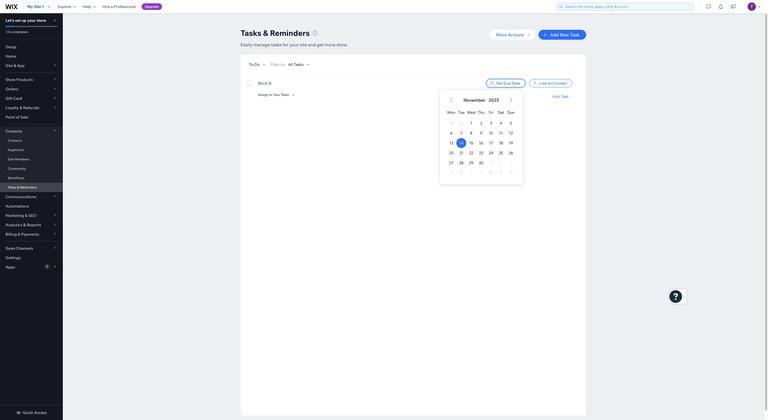Task type: vqa. For each thing, say whether or not it's contained in the screenshot.
Tried
no



Task type: describe. For each thing, give the bounding box(es) containing it.
12
[[509, 131, 513, 136]]

19
[[509, 141, 513, 146]]

quick access
[[23, 410, 47, 415]]

quick access button
[[16, 410, 47, 415]]

Search for tools, apps, help & more... field
[[564, 3, 693, 10]]

reminders for tasks & reminders 0
[[270, 28, 310, 38]]

billing
[[6, 232, 17, 237]]

& for marketing & seo
[[25, 213, 27, 218]]

my site 1
[[27, 4, 44, 9]]

& for tasks & reminders 0
[[263, 28, 268, 38]]

more
[[325, 42, 336, 47]]

site members
[[8, 157, 30, 161]]

help button
[[79, 0, 99, 13]]

seo
[[28, 213, 36, 218]]

point
[[6, 115, 15, 120]]

my
[[27, 4, 33, 9]]

gift card button
[[0, 94, 63, 103]]

mon
[[448, 110, 456, 115]]

store
[[6, 77, 15, 82]]

row containing 27
[[447, 158, 516, 168]]

15
[[470, 141, 474, 146]]

reminders for tasks & reminders
[[20, 185, 37, 189]]

add for add new task
[[551, 32, 559, 38]]

all tasks
[[288, 62, 304, 67]]

7
[[461, 131, 463, 136]]

hire a professional
[[103, 4, 136, 9]]

of
[[16, 115, 20, 120]]

1 vertical spatial your
[[290, 42, 299, 47]]

contacts button
[[0, 127, 63, 136]]

up
[[22, 18, 26, 23]]

your inside sidebar element
[[27, 18, 36, 23]]

set due date button
[[487, 79, 526, 87]]

tasks for tasks & reminders 0
[[241, 28, 262, 38]]

site
[[300, 42, 307, 47]]

billing & payments
[[6, 232, 39, 237]]

to-do button
[[249, 62, 266, 67]]

1 inside sidebar element
[[46, 265, 48, 268]]

hire a professional link
[[99, 0, 139, 13]]

26
[[509, 151, 514, 156]]

sale
[[20, 115, 28, 120]]

orders button
[[0, 84, 63, 94]]

workflows link
[[0, 173, 63, 183]]

app
[[17, 63, 25, 68]]

store products button
[[0, 75, 63, 84]]

add task
[[553, 94, 569, 99]]

site for site & app
[[6, 63, 13, 68]]

11
[[500, 131, 503, 136]]

store products
[[6, 77, 33, 82]]

7 row from the top
[[447, 168, 516, 178]]

to-do
[[249, 62, 260, 67]]

new
[[560, 32, 570, 38]]

link
[[540, 81, 548, 86]]

to for assign
[[269, 93, 273, 97]]

& for billing & payments
[[18, 232, 20, 237]]

easily manage tasks for your site and get more done.
[[241, 42, 348, 47]]

hire
[[103, 4, 110, 9]]

due
[[504, 81, 511, 86]]

upgrade
[[145, 4, 159, 9]]

setup link
[[0, 42, 63, 52]]

mon tue wed thu
[[448, 110, 485, 115]]

wed
[[468, 110, 476, 115]]

contacts for contacts link at the top of page
[[8, 138, 22, 143]]

21
[[460, 151, 464, 156]]

task inside add new task button
[[571, 32, 580, 38]]

row group containing 1
[[440, 118, 523, 185]]

help
[[83, 4, 91, 9]]

25
[[499, 151, 504, 156]]

apps
[[6, 265, 15, 270]]

community
[[8, 167, 26, 171]]

to for link
[[548, 81, 552, 86]]

set
[[497, 81, 503, 86]]

let's
[[6, 18, 14, 23]]

automations link
[[0, 202, 63, 211]]

sales
[[6, 246, 15, 251]]

set
[[15, 18, 21, 23]]

28
[[459, 161, 464, 165]]

site for site members
[[8, 157, 14, 161]]

point of sale link
[[0, 113, 63, 122]]

link to contact button
[[530, 79, 573, 87]]

contact
[[553, 81, 568, 86]]

sidebar element
[[0, 13, 63, 420]]

29
[[469, 161, 474, 165]]

9
[[480, 131, 483, 136]]

payments
[[21, 232, 39, 237]]

5
[[510, 121, 512, 126]]

filter by:
[[271, 62, 286, 67]]

row containing 6
[[447, 128, 516, 138]]

row containing 13
[[447, 138, 516, 148]]

3
[[490, 121, 493, 126]]

1/6
[[6, 30, 11, 34]]

date
[[512, 81, 521, 86]]

2023
[[489, 97, 499, 103]]

23
[[479, 151, 484, 156]]

store
[[37, 18, 46, 23]]

setup
[[6, 44, 16, 49]]

set due date
[[497, 81, 521, 86]]

1 vertical spatial 1
[[471, 121, 473, 126]]

billing & payments button
[[0, 230, 63, 239]]



Task type: locate. For each thing, give the bounding box(es) containing it.
1 right my at the left of page
[[42, 4, 44, 9]]

add inside add new task button
[[551, 32, 559, 38]]

your right up
[[27, 18, 36, 23]]

tasks down workflows
[[8, 185, 16, 189]]

tasks
[[241, 28, 262, 38], [294, 62, 304, 67], [8, 185, 16, 189]]

2 vertical spatial 1
[[46, 265, 48, 268]]

contacts
[[6, 129, 22, 134], [8, 138, 22, 143]]

0 horizontal spatial to
[[269, 93, 273, 97]]

1 vertical spatial reminders
[[20, 185, 37, 189]]

site members link
[[0, 155, 63, 164]]

row containing 1
[[447, 118, 516, 128]]

add new task
[[551, 32, 580, 38]]

gift
[[6, 96, 12, 101]]

& left reports
[[23, 223, 26, 228]]

13
[[450, 141, 454, 146]]

community link
[[0, 164, 63, 173]]

sun
[[508, 110, 515, 115]]

more actions button
[[490, 30, 536, 40]]

add
[[551, 32, 559, 38], [553, 94, 560, 99]]

communications
[[6, 194, 36, 199]]

do
[[255, 62, 260, 67]]

tasks inside sidebar element
[[8, 185, 16, 189]]

30
[[479, 161, 484, 165]]

point of sale
[[6, 115, 28, 120]]

site inside popup button
[[6, 63, 13, 68]]

1 down "settings" link
[[46, 265, 48, 268]]

sat
[[498, 110, 504, 115]]

reminders up for
[[270, 28, 310, 38]]

1 horizontal spatial reminders
[[270, 28, 310, 38]]

members
[[15, 157, 30, 161]]

to inside assign to your team button
[[269, 93, 273, 97]]

1 horizontal spatial to
[[548, 81, 552, 86]]

fri
[[489, 110, 494, 115]]

upgrade button
[[142, 3, 162, 10]]

to left the your
[[269, 93, 273, 97]]

1 horizontal spatial tasks
[[241, 28, 262, 38]]

loyalty & referrals
[[6, 105, 39, 110]]

1 horizontal spatial 1
[[46, 265, 48, 268]]

to
[[548, 81, 552, 86], [269, 93, 273, 97]]

1 vertical spatial tasks
[[294, 62, 304, 67]]

card
[[13, 96, 22, 101]]

actions
[[508, 32, 524, 38]]

& for loyalty & referrals
[[20, 105, 22, 110]]

task down contact on the top of the page
[[561, 94, 569, 99]]

quick
[[23, 410, 33, 415]]

14
[[460, 141, 464, 146]]

row up 9
[[447, 118, 516, 128]]

your right for
[[290, 42, 299, 47]]

contacts for contacts popup button
[[6, 129, 22, 134]]

contacts inside popup button
[[6, 129, 22, 134]]

add down link to contact
[[553, 94, 560, 99]]

22
[[470, 151, 474, 156]]

to inside link to contact button
[[548, 81, 552, 86]]

november
[[464, 97, 486, 103]]

home
[[6, 54, 16, 59]]

alert
[[462, 97, 501, 103]]

0 vertical spatial 1
[[42, 4, 44, 9]]

1 horizontal spatial your
[[290, 42, 299, 47]]

channels
[[16, 246, 33, 251]]

automations
[[6, 204, 29, 209]]

assign to your team
[[258, 93, 289, 97]]

and
[[308, 42, 316, 47]]

add for add task
[[553, 94, 560, 99]]

0 horizontal spatial your
[[27, 18, 36, 23]]

0 vertical spatial contacts
[[6, 129, 22, 134]]

& up manage
[[263, 28, 268, 38]]

row down 23
[[447, 158, 516, 168]]

segments
[[8, 148, 24, 152]]

tuesday, november 14, 2023 cell
[[457, 138, 467, 148]]

site down segments
[[8, 157, 14, 161]]

6
[[451, 131, 453, 136]]

marketing
[[6, 213, 24, 218]]

reports
[[27, 223, 41, 228]]

16
[[479, 141, 484, 146]]

& inside dropdown button
[[23, 223, 26, 228]]

1/6 completed
[[6, 30, 28, 34]]

communications button
[[0, 192, 63, 202]]

for
[[283, 42, 289, 47]]

to right link on the top right of page
[[548, 81, 552, 86]]

18
[[499, 141, 504, 146]]

tasks & reminders link
[[0, 183, 63, 192]]

access
[[34, 410, 47, 415]]

tasks right all
[[294, 62, 304, 67]]

0 horizontal spatial reminders
[[20, 185, 37, 189]]

alert inside grid
[[462, 97, 501, 103]]

grid containing november
[[440, 90, 523, 185]]

2 horizontal spatial tasks
[[294, 62, 304, 67]]

to-
[[249, 62, 255, 67]]

completed
[[11, 30, 28, 34]]

tasks for tasks & reminders
[[8, 185, 16, 189]]

sales channels button
[[0, 244, 63, 253]]

& inside 'popup button'
[[18, 232, 20, 237]]

tasks up easily
[[241, 28, 262, 38]]

reminders inside tasks & reminders link
[[20, 185, 37, 189]]

0 vertical spatial tasks
[[241, 28, 262, 38]]

0 vertical spatial site
[[34, 4, 41, 9]]

loyalty & referrals button
[[0, 103, 63, 113]]

4 row from the top
[[447, 138, 516, 148]]

reminders down workflows link
[[20, 185, 37, 189]]

1 vertical spatial site
[[6, 63, 13, 68]]

row down 30
[[447, 168, 516, 178]]

1 horizontal spatial task
[[571, 32, 580, 38]]

2 vertical spatial site
[[8, 157, 14, 161]]

site right my at the left of page
[[34, 4, 41, 9]]

task right new
[[571, 32, 580, 38]]

& left seo at bottom left
[[25, 213, 27, 218]]

by:
[[281, 62, 286, 67]]

row up 23
[[447, 138, 516, 148]]

1 vertical spatial contacts
[[8, 138, 22, 143]]

0 vertical spatial to
[[548, 81, 552, 86]]

&
[[263, 28, 268, 38], [14, 63, 16, 68], [20, 105, 22, 110], [17, 185, 19, 189], [25, 213, 27, 218], [23, 223, 26, 228], [18, 232, 20, 237]]

all tasks button
[[288, 62, 310, 67]]

sales channels
[[6, 246, 33, 251]]

1 left the 2
[[471, 121, 473, 126]]

3 row from the top
[[447, 128, 516, 138]]

add new task button
[[539, 30, 587, 40]]

row down 16 at top
[[447, 148, 516, 158]]

& for site & app
[[14, 63, 16, 68]]

more actions
[[496, 32, 524, 38]]

2 vertical spatial tasks
[[8, 185, 16, 189]]

& left "app"
[[14, 63, 16, 68]]

gift card
[[6, 96, 22, 101]]

all
[[288, 62, 293, 67]]

contacts down point of sale on the left top of the page
[[6, 129, 22, 134]]

& for tasks & reminders
[[17, 185, 19, 189]]

& right billing
[[18, 232, 20, 237]]

0 vertical spatial reminders
[[270, 28, 310, 38]]

link to contact
[[540, 81, 568, 86]]

site & app button
[[0, 61, 63, 70]]

0 vertical spatial your
[[27, 18, 36, 23]]

add left new
[[551, 32, 559, 38]]

loyalty
[[6, 105, 19, 110]]

marketing & seo button
[[0, 211, 63, 220]]

tasks & reminders
[[8, 185, 37, 189]]

8
[[470, 131, 473, 136]]

tasks
[[271, 42, 282, 47]]

1 vertical spatial to
[[269, 93, 273, 97]]

5 row from the top
[[447, 148, 516, 158]]

your
[[273, 93, 280, 97]]

& right the loyalty on the left top of page
[[20, 105, 22, 110]]

20
[[450, 151, 454, 156]]

row
[[447, 105, 516, 118], [447, 118, 516, 128], [447, 128, 516, 138], [447, 138, 516, 148], [447, 148, 516, 158], [447, 158, 516, 168], [447, 168, 516, 178]]

1 vertical spatial add
[[553, 94, 560, 99]]

row up the 2
[[447, 105, 516, 118]]

& down workflows
[[17, 185, 19, 189]]

row up 16 at top
[[447, 128, 516, 138]]

easily
[[241, 42, 253, 47]]

contacts up segments
[[8, 138, 22, 143]]

2 horizontal spatial 1
[[471, 121, 473, 126]]

1 row from the top
[[447, 105, 516, 118]]

analytics
[[6, 223, 22, 228]]

0 vertical spatial add
[[551, 32, 559, 38]]

0
[[313, 28, 318, 38]]

0 horizontal spatial tasks
[[8, 185, 16, 189]]

6 row from the top
[[447, 158, 516, 168]]

Write your task here and press enter to add. text field
[[258, 79, 483, 94]]

grid
[[440, 90, 523, 185]]

1 vertical spatial task
[[561, 94, 569, 99]]

explore
[[58, 4, 71, 9]]

2 row from the top
[[447, 118, 516, 128]]

0 vertical spatial task
[[571, 32, 580, 38]]

assign
[[258, 93, 269, 97]]

filter
[[271, 62, 280, 67]]

site down home
[[6, 63, 13, 68]]

analytics & reports button
[[0, 220, 63, 230]]

row group
[[440, 118, 523, 185]]

row containing mon
[[447, 105, 516, 118]]

& for analytics & reports
[[23, 223, 26, 228]]

0 horizontal spatial task
[[561, 94, 569, 99]]

0 horizontal spatial 1
[[42, 4, 44, 9]]

thu
[[478, 110, 485, 115]]

segments link
[[0, 145, 63, 155]]

alert containing november
[[462, 97, 501, 103]]

row containing 20
[[447, 148, 516, 158]]

team
[[281, 93, 289, 97]]

17
[[489, 141, 494, 146]]

4
[[500, 121, 503, 126]]



